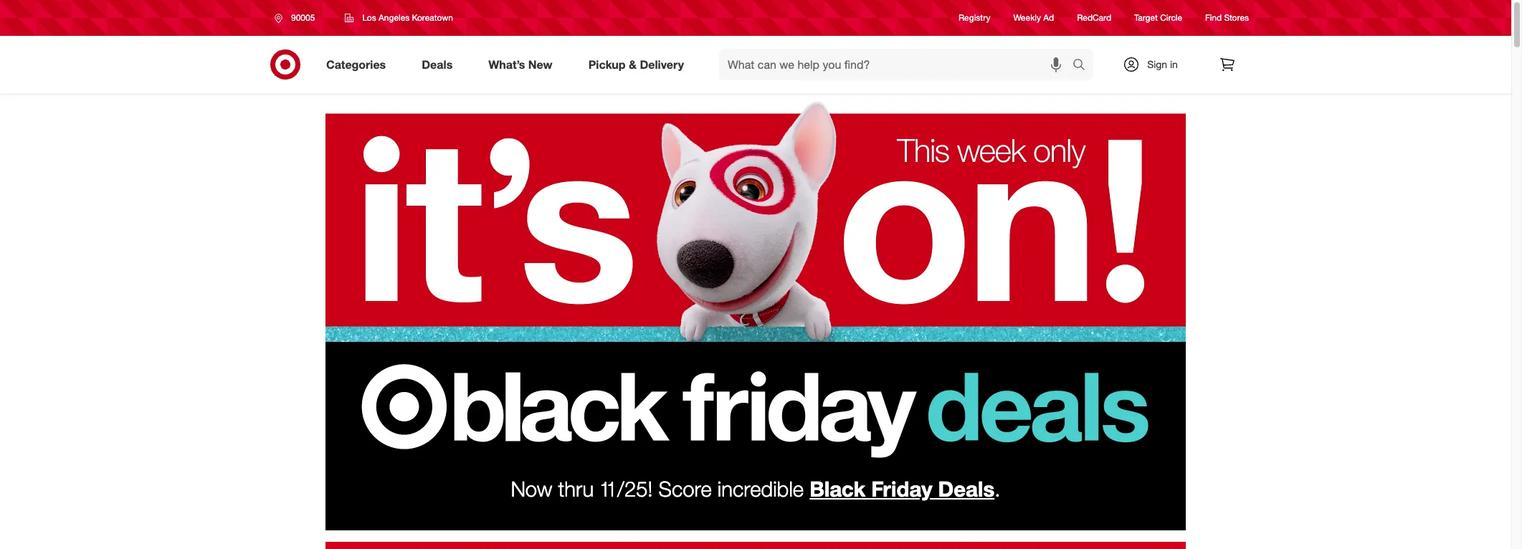 Task type: describe. For each thing, give the bounding box(es) containing it.
stores
[[1224, 12, 1249, 23]]

redcard
[[1077, 12, 1111, 23]]

weekly ad link
[[1013, 12, 1054, 24]]

categories link
[[314, 49, 404, 80]]

search button
[[1066, 49, 1101, 83]]

.
[[995, 476, 1000, 502]]

what's new
[[488, 57, 553, 71]]

what's new link
[[476, 49, 570, 80]]

pickup
[[588, 57, 626, 71]]

11
[[600, 476, 617, 502]]

now thru 11 /25! score incredible black friday deals .
[[511, 476, 1000, 502]]

target circle
[[1134, 12, 1182, 23]]

circle
[[1160, 12, 1182, 23]]

&
[[629, 57, 637, 71]]

what's
[[488, 57, 525, 71]]

1 vertical spatial deals
[[938, 476, 995, 502]]

pickup & delivery
[[588, 57, 684, 71]]

categories
[[326, 57, 386, 71]]

registry
[[959, 12, 990, 23]]

find stores
[[1205, 12, 1249, 23]]

black
[[810, 476, 865, 502]]

What can we help you find? suggestions appear below search field
[[719, 49, 1076, 80]]

target circle link
[[1134, 12, 1182, 24]]

deals link
[[410, 49, 471, 80]]

ad
[[1043, 12, 1054, 23]]

90005
[[291, 12, 315, 23]]

in
[[1170, 58, 1178, 70]]

sign in link
[[1111, 49, 1200, 80]]

los angeles koreatown
[[362, 12, 453, 23]]

thru
[[558, 476, 594, 502]]

find stores link
[[1205, 12, 1249, 24]]



Task type: vqa. For each thing, say whether or not it's contained in the screenshot.
/25!
yes



Task type: locate. For each thing, give the bounding box(es) containing it.
deals down 'koreatown'
[[422, 57, 453, 71]]

friday
[[871, 476, 932, 502]]

pickup & delivery link
[[576, 49, 702, 80]]

search
[[1066, 58, 1101, 73]]

deals
[[422, 57, 453, 71], [938, 476, 995, 502]]

target
[[1134, 12, 1158, 23]]

los
[[362, 12, 376, 23]]

90005 button
[[265, 5, 330, 31]]

now
[[511, 476, 552, 502]]

advertisement region
[[325, 542, 1186, 549]]

this week only it's on! target black friday deals image
[[325, 93, 1186, 473]]

score
[[659, 476, 712, 502]]

registry link
[[959, 12, 990, 24]]

sign in
[[1147, 58, 1178, 70]]

incredible
[[718, 476, 804, 502]]

weekly ad
[[1013, 12, 1054, 23]]

delivery
[[640, 57, 684, 71]]

angeles
[[379, 12, 410, 23]]

1 horizontal spatial deals
[[938, 476, 995, 502]]

/25!
[[617, 476, 653, 502]]

0 vertical spatial deals
[[422, 57, 453, 71]]

koreatown
[[412, 12, 453, 23]]

los angeles koreatown button
[[336, 5, 462, 31]]

deals right 'friday'
[[938, 476, 995, 502]]

weekly
[[1013, 12, 1041, 23]]

find
[[1205, 12, 1222, 23]]

sign
[[1147, 58, 1167, 70]]

redcard link
[[1077, 12, 1111, 24]]

new
[[528, 57, 553, 71]]

0 horizontal spatial deals
[[422, 57, 453, 71]]



